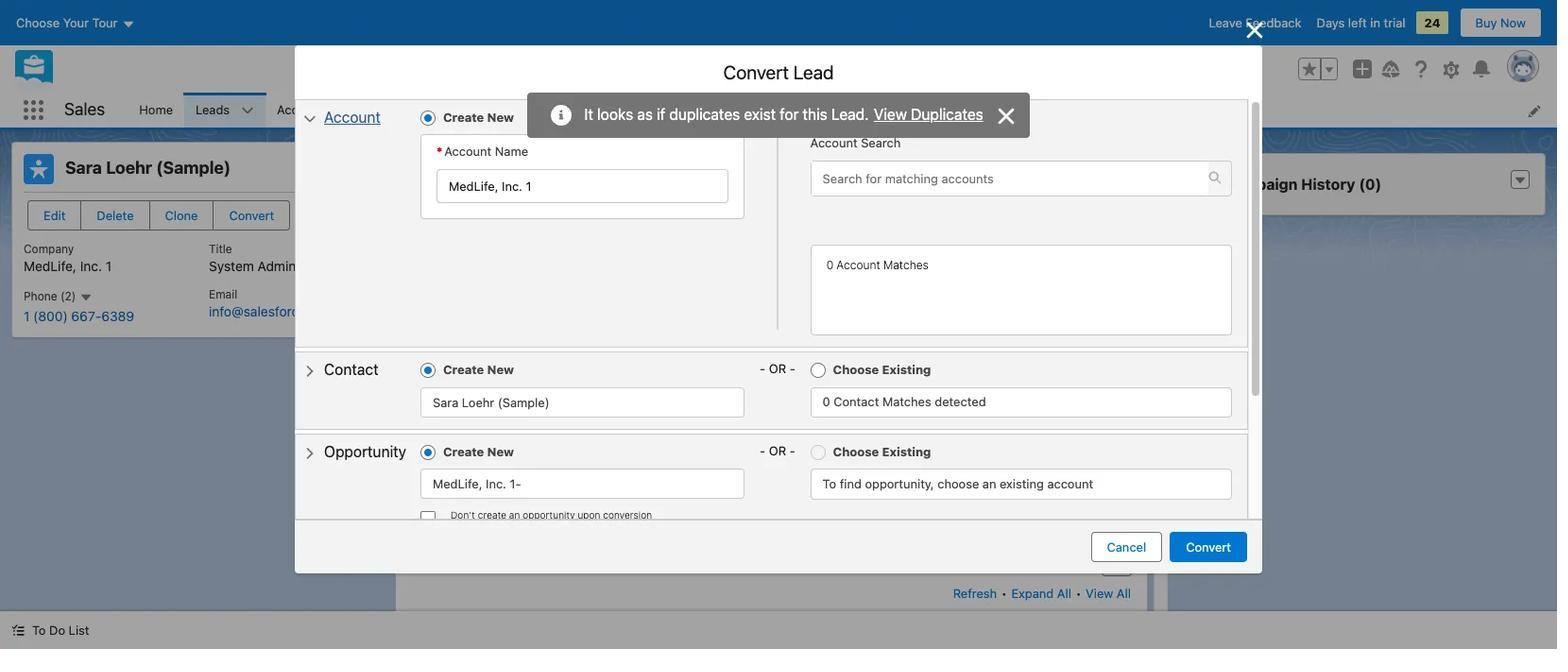 Task type: vqa. For each thing, say whether or not it's contained in the screenshot.
the salesforce.com (sample) "link" for 210
no



Task type: locate. For each thing, give the bounding box(es) containing it.
2 vertical spatial or
[[769, 443, 786, 459]]

1 vertical spatial matches
[[883, 394, 932, 409]]

administrator
[[258, 258, 340, 274]]

trial
[[1384, 15, 1406, 30]]

0 vertical spatial create new
[[443, 109, 514, 125]]

2 horizontal spatial convert
[[1186, 540, 1231, 555]]

1 vertical spatial - or -
[[760, 361, 796, 376]]

0 vertical spatial a
[[838, 298, 845, 314]]

email up 'time' in the right bottom of the page
[[920, 514, 950, 529]]

0 horizontal spatial inc.
[[80, 258, 102, 274]]

list
[[128, 93, 1557, 128]]

new inside button
[[613, 514, 638, 529]]

event
[[792, 514, 824, 529]]

0 vertical spatial existing
[[882, 109, 931, 125]]

choose up account search
[[833, 109, 879, 125]]

2 vertical spatial - or -
[[760, 443, 796, 459]]

0 for 0 account matches
[[827, 258, 834, 272]]

0 horizontal spatial 1
[[24, 308, 30, 324]]

0 horizontal spatial view
[[874, 106, 907, 123]]

3 or from the top
[[769, 443, 786, 459]]

title system administrator
[[209, 242, 340, 274]]

dashboards link
[[768, 93, 860, 128]]

None text field
[[437, 169, 729, 203]]

0 for 0 contact matches detected
[[823, 394, 830, 409]]

1 horizontal spatial 1
[[106, 258, 112, 274]]

convert
[[723, 61, 789, 83], [229, 208, 274, 223], [1186, 540, 1231, 555]]

0 down will
[[823, 394, 830, 409]]

(for
[[968, 336, 992, 351]]

existing up 0 contact matches detected
[[882, 362, 931, 377]]

sara loehr (sample)
[[65, 158, 231, 178], [433, 395, 550, 410]]

left
[[1349, 15, 1367, 30]]

matches
[[884, 258, 929, 272], [883, 394, 932, 409]]

to for to find opportunity, choose an existing account
[[823, 476, 837, 491]]

1 horizontal spatial (sample)
[[498, 395, 550, 410]]

calendar list item
[[591, 93, 690, 128]]

text default image
[[1209, 171, 1222, 185], [303, 365, 317, 378]]

a left plan at bottom
[[825, 336, 832, 351]]

1 vertical spatial create new
[[443, 362, 514, 377]]

to for to do list
[[32, 623, 46, 638]]

guidance
[[768, 244, 829, 260]]

info@salesforce.gov link
[[209, 304, 332, 320], [415, 346, 538, 362]]

account
[[1048, 476, 1094, 491]]

create
[[443, 109, 484, 125], [443, 362, 484, 377], [443, 444, 484, 459]]

(sample) up 'clone' button
[[156, 158, 231, 178]]

0 vertical spatial contact
[[324, 361, 379, 378]]

will
[[826, 355, 845, 370]]

filters: all time • all activities • all types
[[863, 555, 1091, 570]]

quotes
[[987, 102, 1029, 117]]

medlife, up 'don't'
[[433, 477, 482, 492]]

activities
[[978, 555, 1029, 570]]

all right the expand
[[1057, 586, 1072, 601]]

account for account name
[[444, 144, 492, 159]]

convert right cancel
[[1186, 540, 1231, 555]]

email inside the email info@salesforce.gov
[[209, 287, 237, 302]]

view
[[874, 106, 907, 123], [1086, 586, 1114, 601]]

accounts list item
[[266, 93, 366, 128]]

0 horizontal spatial convert button
[[213, 200, 290, 231]]

1 horizontal spatial inc.
[[486, 477, 507, 492]]

tab list
[[411, 456, 1132, 494]]

to left do
[[32, 623, 46, 638]]

for up 'you'
[[864, 336, 880, 351]]

1 left (800)
[[24, 308, 30, 324]]

0 vertical spatial create
[[443, 109, 484, 125]]

medlife, inc. 1-
[[433, 477, 521, 492]]

text default image for to do list
[[11, 624, 25, 637]]

new
[[487, 109, 514, 125], [487, 362, 514, 377], [487, 444, 514, 459], [613, 514, 638, 529], [763, 514, 789, 529]]

choose existing for opportunity
[[833, 444, 931, 459]]

0 vertical spatial your
[[884, 336, 909, 351]]

2 create from the top
[[443, 362, 484, 377]]

1 choose from the top
[[833, 109, 879, 125]]

- down make
[[790, 361, 796, 376]]

text default image inside to do list button
[[11, 624, 25, 637]]

email for email info@salesforce.gov
[[209, 287, 237, 302]]

choose existing up the opportunity,
[[833, 444, 931, 459]]

home link
[[128, 93, 184, 128]]

1 vertical spatial or
[[769, 361, 786, 376]]

1 vertical spatial medlife,
[[433, 477, 482, 492]]

email down 'system'
[[209, 287, 237, 302]]

new left event
[[763, 514, 789, 529]]

accounts
[[277, 102, 330, 117]]

choose existing up 'search'
[[833, 109, 931, 125]]

your down '(for'
[[982, 355, 1008, 370]]

choose for opportunity
[[833, 444, 879, 459]]

view down types
[[1086, 586, 1114, 601]]

group
[[1299, 58, 1338, 80]]

0 horizontal spatial contact
[[324, 361, 379, 378]]

choose down plan at bottom
[[833, 362, 879, 377]]

choose existing
[[833, 109, 931, 125], [833, 362, 931, 377], [833, 444, 931, 459]]

2 vertical spatial choose existing
[[833, 444, 931, 459]]

1 horizontal spatial an
[[983, 476, 997, 491]]

inc. inside company medlife, inc. 1
[[80, 258, 102, 274]]

expand
[[1012, 586, 1054, 601]]

campaign history (0)
[[1224, 176, 1382, 193]]

1 horizontal spatial to
[[823, 476, 837, 491]]

0 vertical spatial email
[[209, 287, 237, 302]]

contact
[[848, 298, 893, 314], [852, 317, 897, 332]]

1 vertical spatial 1
[[24, 308, 30, 324]]

1 horizontal spatial a
[[825, 336, 832, 351]]

existing for account
[[882, 109, 931, 125]]

account for account
[[324, 109, 381, 126]]

1 choose existing from the top
[[833, 109, 931, 125]]

existing for contact
[[882, 362, 931, 377]]

a down 'promising'
[[838, 298, 845, 314]]

or for opportunity
[[769, 443, 786, 459]]

for left this
[[780, 106, 799, 123]]

to left find
[[823, 476, 837, 491]]

working
[[500, 206, 551, 221]]

loehr up medlife, inc. 1-
[[462, 395, 495, 410]]

0 vertical spatial loehr
[[106, 158, 152, 178]]

1 vertical spatial convert
[[229, 208, 274, 223]]

email inside button
[[920, 514, 950, 529]]

1 vertical spatial existing
[[882, 362, 931, 377]]

all down cancel
[[1117, 586, 1131, 601]]

alert
[[811, 234, 1232, 245]]

0 vertical spatial convert button
[[213, 200, 290, 231]]

search
[[861, 135, 901, 151]]

contacts list item
[[366, 93, 465, 128]]

-
[[760, 109, 766, 124], [790, 109, 796, 124], [760, 361, 766, 376], [790, 361, 796, 376], [760, 443, 766, 459], [790, 443, 796, 459]]

your up reach
[[884, 336, 909, 351]]

1 vertical spatial inc.
[[486, 477, 507, 492]]

1 vertical spatial (sample)
[[498, 395, 550, 410]]

new up 1-
[[487, 444, 514, 459]]

1 create new from the top
[[443, 109, 514, 125]]

account
[[324, 109, 381, 126], [811, 135, 858, 151], [444, 144, 492, 159], [837, 258, 881, 272]]

reports link
[[884, 93, 952, 128]]

contact down leads.
[[848, 298, 893, 314]]

text default image
[[1514, 174, 1527, 187], [303, 447, 317, 460], [11, 624, 25, 637]]

1 existing from the top
[[882, 109, 931, 125]]

make
[[791, 336, 822, 351]]

1 vertical spatial loehr
[[462, 395, 495, 410]]

opportunities list item
[[465, 93, 591, 128]]

inc. inside medlife, inc. 1- button
[[486, 477, 507, 492]]

1 (800) 667-6389 link
[[24, 308, 134, 324]]

email button
[[873, 507, 966, 537]]

text default image inside opportunity "dropdown button"
[[303, 447, 317, 460]]

dashboards
[[780, 102, 848, 117]]

the up information
[[916, 298, 935, 314]]

0 horizontal spatial loehr
[[106, 158, 152, 178]]

an
[[983, 476, 997, 491], [509, 509, 520, 521]]

lead up information
[[938, 298, 963, 314]]

0 vertical spatial convert
[[723, 61, 789, 83]]

sara loehr (sample) down phone
[[433, 395, 550, 410]]

lead up example,
[[1008, 317, 1032, 332]]

1 create from the top
[[443, 109, 484, 125]]

to do list
[[32, 623, 89, 638]]

the right the "to"
[[985, 317, 1004, 332]]

create new for opportunity
[[443, 444, 514, 459]]

title
[[209, 242, 232, 256]]

3 create new from the top
[[443, 444, 514, 459]]

0 horizontal spatial info@salesforce.gov link
[[209, 304, 332, 320]]

view all link
[[1085, 579, 1132, 609]]

2 vertical spatial choose
[[833, 444, 879, 459]]

2 vertical spatial create new
[[443, 444, 514, 459]]

a
[[838, 298, 845, 314], [825, 336, 832, 351], [486, 514, 493, 529]]

sara loehr (sample) up delete
[[65, 158, 231, 178]]

1 horizontal spatial your
[[982, 355, 1008, 370]]

convert for convert lead
[[723, 61, 789, 83]]

1 vertical spatial sara loehr (sample)
[[433, 395, 550, 410]]

1 vertical spatial choose existing
[[833, 362, 931, 377]]

1 horizontal spatial medlife,
[[433, 477, 482, 492]]

1 up 6389 at the left top of page
[[106, 258, 112, 274]]

1 horizontal spatial the
[[985, 317, 1004, 332]]

1 horizontal spatial sara
[[433, 395, 459, 410]]

0 vertical spatial info@salesforce.gov link
[[209, 304, 332, 320]]

1 vertical spatial email
[[920, 514, 950, 529]]

convert button up title
[[213, 200, 290, 231]]

0 vertical spatial - or -
[[760, 109, 796, 124]]

list containing home
[[128, 93, 1557, 128]]

edit button
[[27, 200, 82, 231]]

1 horizontal spatial info@salesforce.gov link
[[415, 346, 538, 362]]

0 vertical spatial text default image
[[1514, 174, 1527, 187]]

0 horizontal spatial (sample)
[[156, 158, 231, 178]]

1 vertical spatial text default image
[[303, 447, 317, 460]]

:
[[493, 206, 497, 221]]

contact up plan at bottom
[[852, 317, 897, 332]]

1 horizontal spatial email
[[920, 514, 950, 529]]

guidance for success
[[768, 244, 909, 260]]

info@salesforce.gov down administrator
[[209, 304, 332, 320]]

0 inside status
[[827, 258, 834, 272]]

0 vertical spatial choose
[[833, 109, 879, 125]]

new left the task
[[613, 514, 638, 529]]

info@salesforce.gov up phone
[[415, 346, 538, 362]]

2 vertical spatial existing
[[882, 444, 931, 459]]

0 horizontal spatial your
[[884, 336, 909, 351]]

inc. up 667-
[[80, 258, 102, 274]]

email
[[209, 287, 237, 302], [920, 514, 950, 529]]

loehr
[[106, 158, 152, 178], [462, 395, 495, 410]]

view right .
[[874, 106, 907, 123]]

(sample)
[[156, 158, 231, 178], [498, 395, 550, 410]]

0 horizontal spatial text default image
[[303, 365, 317, 378]]

contact inside contact dropdown button
[[324, 361, 379, 378]]

0 horizontal spatial sara loehr (sample)
[[65, 158, 231, 178]]

for
[[780, 106, 799, 123], [833, 244, 851, 260], [896, 298, 913, 314], [864, 336, 880, 351]]

0 contact matches detected
[[823, 394, 986, 409]]

0 vertical spatial lead
[[938, 298, 963, 314]]

3 - or - from the top
[[760, 443, 796, 459]]

lead up account search
[[832, 106, 865, 123]]

• left the expand
[[1002, 586, 1007, 601]]

leave
[[1209, 15, 1243, 30]]

account inside dropdown button
[[324, 109, 381, 126]]

0 horizontal spatial convert
[[229, 208, 274, 223]]

0 vertical spatial sara
[[65, 158, 102, 178]]

info@salesforce.gov
[[209, 304, 332, 320], [415, 346, 538, 362]]

list
[[69, 623, 89, 638]]

3 choose existing from the top
[[833, 444, 931, 459]]

*
[[437, 144, 443, 159]]

inc. left 1-
[[486, 477, 507, 492]]

3 choose from the top
[[833, 444, 879, 459]]

1 horizontal spatial loehr
[[462, 395, 495, 410]]

1 vertical spatial 0
[[823, 394, 830, 409]]

text default image left campaign
[[1209, 171, 1222, 185]]

existing
[[1000, 476, 1044, 491]]

0 vertical spatial or
[[769, 109, 786, 124]]

new event
[[763, 514, 824, 529]]

or for contact
[[769, 361, 786, 376]]

0 up 'promising'
[[827, 258, 834, 272]]

convert button right cancel
[[1170, 532, 1248, 562]]

text default image down the email info@salesforce.gov
[[303, 365, 317, 378]]

1 vertical spatial view
[[1086, 586, 1114, 601]]

1 horizontal spatial view
[[1086, 586, 1114, 601]]

lead
[[794, 61, 834, 83], [832, 106, 865, 123]]

buy now button
[[1460, 8, 1542, 38]]

lead up dashboards
[[794, 61, 834, 83]]

sara down phone
[[433, 395, 459, 410]]

(sample) up 1-
[[498, 395, 550, 410]]

this
[[803, 106, 828, 123]]

path options list box
[[453, 154, 1132, 184]]

1 horizontal spatial lead
[[1008, 317, 1032, 332]]

2 or from the top
[[769, 361, 786, 376]]

1 vertical spatial create
[[443, 362, 484, 377]]

choose existing for account
[[833, 109, 931, 125]]

existing
[[882, 109, 931, 125], [882, 362, 931, 377], [882, 444, 931, 459]]

0 vertical spatial to
[[823, 476, 837, 491]]

1 vertical spatial choose
[[833, 362, 879, 377]]

1 or from the top
[[769, 109, 786, 124]]

2 choose existing from the top
[[833, 362, 931, 377]]

medlife,
[[24, 258, 77, 274], [433, 477, 482, 492]]

1 horizontal spatial info@salesforce.gov
[[415, 346, 538, 362]]

create for contact
[[443, 362, 484, 377]]

sara right lead image
[[65, 158, 102, 178]]

loehr up delete
[[106, 158, 152, 178]]

promising
[[814, 280, 875, 295]]

convert up 'exist'
[[723, 61, 789, 83]]

contact left phone
[[324, 361, 379, 378]]

0 vertical spatial 1
[[106, 258, 112, 274]]

0 horizontal spatial email
[[209, 287, 237, 302]]

info@salesforce.gov link down administrator
[[209, 304, 332, 320]]

choose up find
[[833, 444, 879, 459]]

matches up leads.
[[884, 258, 929, 272]]

pitch?)
[[1012, 355, 1052, 370]]

info@salesforce.gov link up phone
[[415, 346, 538, 362]]

an right create
[[509, 509, 520, 521]]

to inside button
[[32, 623, 46, 638]]

contact down 'you'
[[834, 394, 879, 409]]

3 create from the top
[[443, 444, 484, 459]]

existing up 'search'
[[882, 109, 931, 125]]

667-
[[71, 308, 101, 324]]

2 horizontal spatial text default image
[[1514, 174, 1527, 187]]

0 horizontal spatial the
[[916, 298, 935, 314]]

all left 'time' in the right bottom of the page
[[905, 555, 919, 570]]

1 - or - from the top
[[760, 109, 796, 124]]

types
[[1059, 555, 1091, 570]]

3 existing from the top
[[882, 444, 931, 459]]

new right phone
[[487, 362, 514, 377]]

an right choose
[[983, 476, 997, 491]]

name
[[495, 144, 528, 159]]

buy
[[1476, 15, 1497, 30]]

new inside button
[[763, 514, 789, 529]]

• up the expand
[[1032, 555, 1038, 570]]

a right log
[[486, 514, 493, 529]]

matches inside status
[[884, 258, 929, 272]]

2 vertical spatial convert
[[1186, 540, 1231, 555]]

to
[[823, 476, 837, 491], [32, 623, 46, 638]]

0 vertical spatial sara loehr (sample)
[[65, 158, 231, 178]]

0 vertical spatial 0
[[827, 258, 834, 272]]

(sample) inside button
[[498, 395, 550, 410]]

0 vertical spatial matches
[[884, 258, 929, 272]]

medlife, down company
[[24, 258, 77, 274]]

2 vertical spatial text default image
[[11, 624, 25, 637]]

0 horizontal spatial a
[[486, 514, 493, 529]]

duplicates
[[669, 106, 740, 123]]

2 choose from the top
[[833, 362, 879, 377]]

convert up title
[[229, 208, 274, 223]]

upon
[[578, 509, 601, 521]]

choose existing up 0 contact matches detected
[[833, 362, 931, 377]]

1 vertical spatial the
[[985, 317, 1004, 332]]

0 horizontal spatial lead
[[938, 298, 963, 314]]

choose for contact
[[833, 362, 879, 377]]

many
[[1081, 336, 1113, 351]]

to do list button
[[0, 611, 101, 649]]

1 horizontal spatial text default image
[[1209, 171, 1222, 185]]

existing up the opportunity,
[[882, 444, 931, 459]]

2 existing from the top
[[882, 362, 931, 377]]

2 - or - from the top
[[760, 361, 796, 376]]

2 create new from the top
[[443, 362, 514, 377]]

matches down out? on the right bottom
[[883, 394, 932, 409]]

0 vertical spatial choose existing
[[833, 109, 931, 125]]

choose
[[833, 109, 879, 125], [833, 362, 879, 377], [833, 444, 879, 459]]

0 vertical spatial view
[[874, 106, 907, 123]]

0 horizontal spatial text default image
[[11, 624, 25, 637]]

• right 'time' in the right bottom of the page
[[951, 555, 957, 570]]



Task type: describe. For each thing, give the bounding box(es) containing it.
out?
[[909, 355, 935, 370]]

new up name
[[487, 109, 514, 125]]

choose existing for contact
[[833, 362, 931, 377]]

create new for contact
[[443, 362, 514, 377]]

text default image inside contact dropdown button
[[303, 365, 317, 378]]

don't create an opportunity upon conversion
[[451, 509, 652, 521]]

leads
[[196, 102, 230, 117]]

forecasts
[[701, 102, 757, 117]]

you
[[848, 355, 869, 370]]

find
[[840, 476, 862, 491]]

0 vertical spatial the
[[916, 298, 935, 314]]

home
[[139, 102, 173, 117]]

leave feedback
[[1209, 15, 1302, 30]]

log a call
[[461, 514, 517, 529]]

reach
[[873, 355, 906, 370]]

loehr inside button
[[462, 395, 495, 410]]

detected
[[935, 394, 986, 409]]

1 vertical spatial contact
[[852, 317, 897, 332]]

- or - for opportunity
[[760, 443, 796, 459]]

contacts link
[[366, 93, 441, 128]]

filters:
[[863, 555, 901, 570]]

- right forecasts
[[760, 109, 766, 124]]

days
[[1317, 15, 1345, 30]]

quotes link
[[976, 93, 1040, 128]]

company medlife, inc. 1
[[24, 242, 112, 274]]

plan
[[836, 336, 861, 351]]

sara loehr (sample) inside sara loehr (sample) button
[[433, 395, 550, 410]]

or for account
[[769, 109, 786, 124]]

1 (800) 667-6389
[[24, 308, 134, 324]]

identify
[[791, 298, 835, 314]]

refresh
[[953, 586, 997, 601]]

a inside button
[[486, 514, 493, 529]]

create
[[478, 509, 507, 521]]

lead inside the info alert dialog
[[832, 106, 865, 123]]

choose
[[938, 476, 979, 491]]

calendar
[[602, 102, 654, 117]]

account search
[[811, 135, 901, 151]]

(0)
[[1359, 176, 1382, 193]]

account inside status
[[837, 258, 881, 272]]

conversion
[[603, 509, 652, 521]]

it
[[584, 106, 593, 123]]

quotes list item
[[976, 93, 1065, 128]]

choose for account
[[833, 109, 879, 125]]

opportunity
[[523, 509, 575, 521]]

1 vertical spatial convert button
[[1170, 532, 1248, 562]]

matches for contact
[[883, 394, 932, 409]]

log a call button
[[415, 507, 533, 537]]

opportunity
[[324, 443, 406, 460]]

lead image
[[24, 154, 54, 184]]

matches for account
[[884, 258, 929, 272]]

medlife, inside company medlife, inc. 1
[[24, 258, 77, 274]]

0 account matches status
[[811, 245, 1232, 336]]

existing for opportunity
[[882, 444, 931, 459]]

reports list item
[[884, 93, 976, 128]]

now
[[1501, 15, 1526, 30]]

create for opportunity
[[443, 444, 484, 459]]

1 vertical spatial lead
[[1008, 317, 1032, 332]]

days left in trial
[[1317, 15, 1406, 30]]

0 account matches
[[827, 258, 929, 272]]

0 vertical spatial text default image
[[1209, 171, 1222, 185]]

medlife, inside button
[[433, 477, 482, 492]]

delete
[[97, 208, 134, 223]]

what's
[[938, 355, 979, 370]]

opportunity button
[[292, 431, 418, 473]]

- left this
[[790, 109, 796, 124]]

campaign
[[1224, 176, 1298, 193]]

if
[[657, 106, 666, 123]]

leave feedback link
[[1209, 15, 1302, 30]]

24
[[1425, 15, 1441, 30]]

0 horizontal spatial an
[[509, 509, 520, 521]]

0 vertical spatial an
[[983, 476, 997, 491]]

history
[[1302, 176, 1356, 193]]

their
[[822, 317, 849, 332]]

to find opportunity, choose an existing account
[[823, 476, 1094, 491]]

account name
[[444, 144, 528, 159]]

new task button
[[567, 507, 684, 537]]

buy now
[[1476, 15, 1526, 30]]

looks
[[597, 106, 633, 123]]

convert for convert button to the left
[[229, 208, 274, 223]]

6389
[[101, 308, 134, 324]]

qualify promising leads. identify a contact for the lead save their contact information to the lead record make a plan for your outreach (for example, how many times will you reach out? what's your pitch?)
[[768, 280, 1113, 370]]

1 vertical spatial your
[[982, 355, 1008, 370]]

phone
[[415, 371, 449, 385]]

new event button
[[717, 507, 840, 537]]

sara inside button
[[433, 395, 459, 410]]

cancel
[[1107, 540, 1147, 555]]

time
[[922, 555, 947, 570]]

2 horizontal spatial a
[[838, 298, 845, 314]]

1 vertical spatial info@salesforce.gov
[[415, 346, 538, 362]]

for inside the info alert dialog
[[780, 106, 799, 123]]

0 horizontal spatial info@salesforce.gov
[[209, 304, 332, 320]]

0 vertical spatial lead
[[794, 61, 834, 83]]

times
[[791, 355, 823, 370]]

reports
[[895, 102, 940, 117]]

outreach
[[913, 336, 965, 351]]

Account Search text field
[[811, 161, 1209, 195]]

text default image for opportunity
[[303, 447, 317, 460]]

1 horizontal spatial contact
[[834, 394, 879, 409]]

opportunities link
[[465, 93, 566, 128]]

view duplicates link
[[873, 105, 984, 124]]

- or - for account
[[760, 109, 796, 124]]

info alert dialog
[[528, 93, 1030, 138]]

- left times
[[760, 361, 766, 376]]

duplicates
[[911, 106, 984, 123]]

1 inside company medlife, inc. 1
[[106, 258, 112, 274]]

all right 'time' in the right bottom of the page
[[960, 555, 974, 570]]

leads list item
[[184, 93, 266, 128]]

leads link
[[184, 93, 241, 128]]

opportunities
[[477, 102, 555, 117]]

view inside the info alert dialog
[[874, 106, 907, 123]]

exist
[[744, 106, 776, 123]]

success
[[855, 244, 909, 260]]

feedback
[[1246, 15, 1302, 30]]

in
[[1371, 15, 1381, 30]]

account for account search
[[811, 135, 858, 151]]

0 vertical spatial contact
[[848, 298, 893, 314]]

information
[[900, 317, 967, 332]]

- up new event at the bottom
[[790, 443, 796, 459]]

task
[[642, 514, 668, 529]]

0 vertical spatial (sample)
[[156, 158, 231, 178]]

contact button
[[292, 349, 390, 391]]

account button
[[292, 96, 392, 138]]

• left view all link
[[1076, 586, 1082, 601]]

convert for the bottommost convert button
[[1186, 540, 1231, 555]]

all left types
[[1041, 555, 1056, 570]]

log
[[461, 514, 482, 529]]

accounts link
[[266, 93, 342, 128]]

- up "new event" button
[[760, 443, 766, 459]]

dashboards list item
[[768, 93, 884, 128]]

company
[[24, 242, 74, 256]]

- or - for contact
[[760, 361, 796, 376]]

for up 'promising'
[[833, 244, 851, 260]]

email for email
[[920, 514, 950, 529]]

example,
[[996, 336, 1048, 351]]

large image
[[995, 105, 1018, 128]]

it looks as if duplicates exist for this lead . view duplicates
[[584, 106, 984, 123]]

edit
[[43, 208, 66, 223]]

status : working
[[453, 206, 551, 221]]

expand all button
[[1011, 579, 1073, 609]]

leads.
[[879, 280, 914, 295]]

new task
[[613, 514, 668, 529]]

0 horizontal spatial sara
[[65, 158, 102, 178]]

for down leads.
[[896, 298, 913, 314]]



